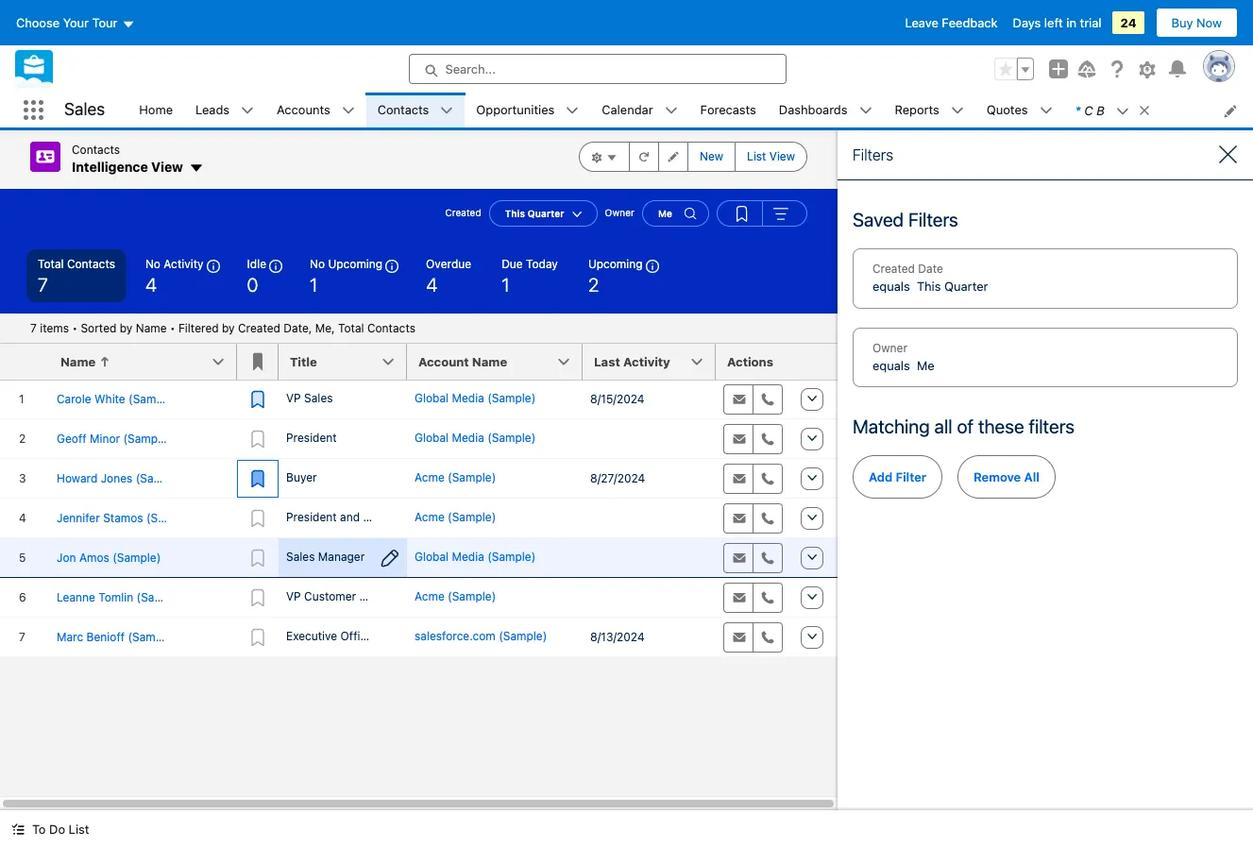 Task type: vqa. For each thing, say whether or not it's contained in the screenshot.


Task type: describe. For each thing, give the bounding box(es) containing it.
intelligence
[[72, 159, 148, 175]]

b
[[1097, 102, 1105, 118]]

actions
[[727, 354, 774, 369]]

name inside button
[[472, 354, 507, 369]]

intelligence view
[[72, 159, 183, 175]]

new button
[[688, 142, 736, 172]]

row number cell
[[0, 343, 49, 380]]

last activity
[[594, 354, 671, 369]]

activity for no activity
[[164, 256, 204, 271]]

text default image inside contacts list item
[[441, 104, 454, 117]]

title cell
[[279, 343, 418, 380]]

of
[[957, 416, 974, 437]]

opportunities link
[[465, 93, 566, 128]]

1 vertical spatial 7
[[30, 321, 37, 335]]

president and ceo
[[286, 510, 387, 524]]

0 horizontal spatial list
[[69, 822, 89, 837]]

choose
[[16, 15, 60, 30]]

calendar
[[602, 102, 653, 117]]

reports list item
[[884, 93, 976, 128]]

1 inside due today 1
[[502, 273, 510, 295]]

quarter inside button
[[528, 207, 564, 219]]

1 vertical spatial sales
[[304, 391, 333, 405]]

add filter button
[[853, 455, 943, 499]]

ceo
[[363, 510, 387, 524]]

leave
[[905, 15, 939, 30]]

choose your tour
[[16, 15, 118, 30]]

me button
[[642, 200, 709, 226]]

contacts link
[[366, 93, 441, 128]]

do
[[49, 822, 65, 837]]

name button
[[49, 343, 237, 379]]

remove all
[[974, 469, 1040, 485]]

overdue 4
[[426, 256, 471, 295]]

matching
[[853, 416, 930, 437]]

7 items • sorted by name • filtered by created date, me, total contacts
[[30, 321, 416, 335]]

account name
[[418, 354, 507, 369]]

last activity button
[[583, 343, 716, 379]]

home link
[[128, 93, 184, 128]]

last
[[594, 354, 620, 369]]

remove all button
[[958, 455, 1056, 499]]

vp sales
[[286, 391, 333, 405]]

to do list
[[32, 822, 89, 837]]

2
[[588, 273, 599, 295]]

text default image inside to do list button
[[11, 823, 25, 836]]

due
[[502, 256, 523, 271]]

days
[[1013, 15, 1041, 30]]

3 cell from the top
[[583, 538, 716, 578]]

quotes list item
[[976, 93, 1064, 128]]

2 cell from the top
[[583, 498, 716, 538]]

1 horizontal spatial total
[[338, 321, 364, 335]]

days left in trial
[[1013, 15, 1102, 30]]

this quarter button
[[489, 200, 597, 226]]

buy now button
[[1156, 8, 1238, 38]]

text default image for reports
[[951, 104, 964, 117]]

1 1 from the left
[[310, 273, 318, 295]]

search... button
[[409, 54, 786, 84]]

all
[[935, 416, 953, 437]]

dashboards
[[779, 102, 848, 117]]

* c b
[[1075, 102, 1105, 118]]

buy
[[1172, 15, 1194, 30]]

vp for vp sales
[[286, 391, 301, 405]]

items
[[40, 321, 69, 335]]

buyer
[[286, 470, 317, 484]]

overdue
[[426, 256, 471, 271]]

add
[[869, 469, 893, 485]]

feedback
[[942, 15, 998, 30]]

text default image for quotes
[[1040, 104, 1053, 117]]

list item containing *
[[1064, 93, 1160, 128]]

accounts
[[277, 102, 330, 117]]

list view button
[[735, 142, 808, 172]]

this inside button
[[505, 207, 525, 219]]

add filter
[[869, 469, 927, 485]]

saved
[[853, 209, 904, 230]]

date
[[918, 262, 944, 276]]

created for created date equals this quarter
[[873, 262, 915, 276]]

in
[[1067, 15, 1077, 30]]

0
[[247, 273, 258, 295]]

title button
[[279, 343, 407, 379]]

contacts inside the total contacts 7
[[67, 256, 115, 271]]

*
[[1075, 102, 1081, 118]]

saved filters
[[853, 209, 959, 230]]

key performance indicators group
[[0, 249, 838, 313]]

quarter inside 'created date equals this quarter'
[[945, 279, 989, 294]]

left
[[1045, 15, 1063, 30]]

text default image inside name button
[[99, 356, 111, 368]]

contacts down key performance indicators group
[[367, 321, 416, 335]]

forecasts link
[[689, 93, 768, 128]]

tour
[[92, 15, 118, 30]]

last activity cell
[[583, 343, 727, 380]]

matching all of these filters
[[853, 416, 1075, 437]]

no activity
[[145, 256, 204, 271]]

text default image for accounts
[[342, 104, 355, 117]]

leads link
[[184, 93, 241, 128]]

quotes link
[[976, 93, 1040, 128]]

activity for last activity
[[624, 354, 671, 369]]

owner for owner equals me
[[873, 341, 908, 355]]

me inside owner equals me
[[917, 358, 935, 373]]

filters
[[1029, 416, 1075, 437]]

home
[[139, 102, 173, 117]]

2 vertical spatial group
[[717, 200, 808, 226]]

filter
[[896, 469, 927, 485]]

this inside 'created date equals this quarter'
[[917, 279, 941, 294]]

choose your tour button
[[15, 8, 136, 38]]

actions cell
[[716, 343, 792, 380]]

equals inside 'created date equals this quarter'
[[873, 279, 910, 294]]

idle
[[247, 256, 266, 271]]

7 inside the total contacts 7
[[38, 273, 48, 295]]

leads
[[196, 102, 230, 117]]

list view
[[747, 149, 795, 163]]

important cell
[[237, 343, 279, 380]]

to do list button
[[0, 810, 100, 848]]

calendar list item
[[591, 93, 689, 128]]

due today 1
[[502, 256, 558, 295]]

contacts inside contacts link
[[378, 102, 429, 117]]

1 cell from the top
[[583, 419, 716, 459]]

0 vertical spatial group
[[995, 58, 1034, 80]]



Task type: locate. For each thing, give the bounding box(es) containing it.
1 horizontal spatial no
[[310, 256, 325, 271]]

text default image inside the 'leads' list item
[[241, 104, 254, 117]]

1 • from the left
[[72, 321, 78, 335]]

name cell
[[49, 343, 248, 380]]

sales down the title
[[304, 391, 333, 405]]

this up due
[[505, 207, 525, 219]]

group containing new
[[579, 142, 808, 172]]

equals inside owner equals me
[[873, 358, 910, 373]]

total
[[38, 256, 64, 271], [338, 321, 364, 335]]

1 vertical spatial me
[[917, 358, 935, 373]]

view right intelligence on the top
[[151, 159, 183, 175]]

0 horizontal spatial name
[[60, 354, 96, 369]]

0 horizontal spatial no
[[145, 256, 161, 271]]

0 vertical spatial me
[[658, 207, 673, 219]]

all
[[1025, 469, 1040, 485]]

trial
[[1080, 15, 1102, 30]]

0 vertical spatial owner
[[605, 207, 635, 218]]

4 down no activity
[[145, 273, 157, 295]]

executive officer
[[286, 629, 377, 643]]

reports link
[[884, 93, 951, 128]]

text default image inside the quotes list item
[[1040, 104, 1053, 117]]

0 vertical spatial quarter
[[528, 207, 564, 219]]

sales for sales manager
[[286, 549, 315, 563]]

0 vertical spatial filters
[[853, 146, 894, 163]]

vp
[[286, 391, 301, 405], [286, 589, 301, 603]]

contacts right accounts list item
[[378, 102, 429, 117]]

your
[[63, 15, 89, 30]]

list containing home
[[128, 93, 1254, 128]]

text default image right leads
[[241, 104, 254, 117]]

filtered
[[179, 321, 219, 335]]

1 horizontal spatial •
[[170, 321, 175, 335]]

sales up intelligence on the top
[[64, 99, 105, 119]]

remove
[[974, 469, 1021, 485]]

1 down no upcoming
[[310, 273, 318, 295]]

text default image inside dashboards list item
[[859, 104, 872, 117]]

and
[[340, 510, 360, 524]]

quotes
[[987, 102, 1028, 117]]

0 horizontal spatial total
[[38, 256, 64, 271]]

created up important cell
[[238, 321, 281, 335]]

4
[[145, 273, 157, 295], [426, 273, 438, 295]]

list item
[[1064, 93, 1160, 128]]

0 horizontal spatial view
[[151, 159, 183, 175]]

manager
[[318, 549, 365, 563]]

2 4 from the left
[[426, 273, 438, 295]]

2 • from the left
[[170, 321, 175, 335]]

name right the 'account'
[[472, 354, 507, 369]]

owner left me button
[[605, 207, 635, 218]]

view for intelligence view
[[151, 159, 183, 175]]

quarter up today
[[528, 207, 564, 219]]

owner
[[605, 207, 635, 218], [873, 341, 908, 355]]

no right the total contacts 7
[[145, 256, 161, 271]]

view inside button
[[770, 149, 795, 163]]

group down list view button
[[717, 200, 808, 226]]

sales
[[64, 99, 105, 119], [304, 391, 333, 405], [286, 549, 315, 563]]

1 horizontal spatial upcoming
[[588, 256, 643, 271]]

2 by from the left
[[222, 321, 235, 335]]

1 horizontal spatial owner
[[873, 341, 908, 355]]

0 horizontal spatial quarter
[[528, 207, 564, 219]]

row number image
[[0, 343, 49, 379]]

dashboards link
[[768, 93, 859, 128]]

contacts
[[378, 102, 429, 117], [72, 143, 120, 157], [67, 256, 115, 271], [367, 321, 416, 335]]

sales manager
[[286, 549, 365, 563]]

2 vp from the top
[[286, 589, 301, 603]]

quarter down saved filters
[[945, 279, 989, 294]]

created
[[445, 207, 481, 218], [873, 262, 915, 276], [238, 321, 281, 335]]

text default image
[[241, 104, 254, 117], [342, 104, 355, 117], [566, 104, 579, 117], [665, 104, 678, 117], [951, 104, 964, 117], [1040, 104, 1053, 117], [99, 356, 111, 368]]

• right items
[[72, 321, 78, 335]]

created left date
[[873, 262, 915, 276]]

created date equals this quarter
[[873, 262, 989, 294]]

0 horizontal spatial filters
[[853, 146, 894, 163]]

text default image right reports
[[951, 104, 964, 117]]

0 vertical spatial 7
[[38, 273, 48, 295]]

0 horizontal spatial •
[[72, 321, 78, 335]]

activity right last
[[624, 354, 671, 369]]

filters down the reports link
[[853, 146, 894, 163]]

0 horizontal spatial owner
[[605, 207, 635, 218]]

search...
[[445, 61, 496, 77]]

1 equals from the top
[[873, 279, 910, 294]]

text default image inside accounts list item
[[342, 104, 355, 117]]

1 vp from the top
[[286, 391, 301, 405]]

1 4 from the left
[[145, 273, 157, 295]]

reports
[[895, 102, 940, 117]]

activity inside button
[[624, 354, 671, 369]]

activity inside key performance indicators group
[[164, 256, 204, 271]]

4 down overdue
[[426, 273, 438, 295]]

vp for vp customer support
[[286, 589, 301, 603]]

1 horizontal spatial activity
[[624, 354, 671, 369]]

1 vertical spatial quarter
[[945, 279, 989, 294]]

text default image inside opportunities list item
[[566, 104, 579, 117]]

1 horizontal spatial quarter
[[945, 279, 989, 294]]

equals down saved
[[873, 279, 910, 294]]

0 vertical spatial sales
[[64, 99, 105, 119]]

c
[[1085, 102, 1094, 118]]

filters
[[853, 146, 894, 163], [909, 209, 959, 230]]

support
[[359, 589, 402, 603]]

1 president from the top
[[286, 430, 337, 444]]

7 up items
[[38, 273, 48, 295]]

text default image for leads
[[241, 104, 254, 117]]

0 horizontal spatial upcoming
[[328, 256, 383, 271]]

1 vertical spatial this
[[917, 279, 941, 294]]

no upcoming
[[310, 256, 383, 271]]

total contacts 7
[[38, 256, 115, 295]]

group down forecasts link
[[579, 142, 808, 172]]

dashboards list item
[[768, 93, 884, 128]]

2 vertical spatial created
[[238, 321, 281, 335]]

date,
[[284, 321, 312, 335]]

list
[[128, 93, 1254, 128]]

created inside 'created date equals this quarter'
[[873, 262, 915, 276]]

text default image right the calendar
[[665, 104, 678, 117]]

list
[[747, 149, 767, 163], [69, 822, 89, 837]]

0 horizontal spatial activity
[[164, 256, 204, 271]]

1 horizontal spatial list
[[747, 149, 767, 163]]

title
[[290, 354, 317, 369]]

1 vertical spatial group
[[579, 142, 808, 172]]

by right filtered in the left top of the page
[[222, 321, 235, 335]]

name down the sorted at the top of page
[[60, 354, 96, 369]]

total up items
[[38, 256, 64, 271]]

name inside button
[[60, 354, 96, 369]]

1 horizontal spatial name
[[136, 321, 167, 335]]

text default image for calendar
[[665, 104, 678, 117]]

0 vertical spatial vp
[[286, 391, 301, 405]]

0 vertical spatial equals
[[873, 279, 910, 294]]

no for 1
[[310, 256, 325, 271]]

owner inside owner equals me
[[873, 341, 908, 355]]

0 vertical spatial activity
[[164, 256, 204, 271]]

to
[[32, 822, 46, 837]]

text default image down search... button
[[566, 104, 579, 117]]

2 upcoming from the left
[[588, 256, 643, 271]]

0 horizontal spatial me
[[658, 207, 673, 219]]

this quarter
[[505, 207, 564, 219]]

upcoming
[[328, 256, 383, 271], [588, 256, 643, 271]]

account name cell
[[407, 343, 594, 380]]

sorted
[[81, 321, 117, 335]]

executive
[[286, 629, 337, 643]]

1 vertical spatial equals
[[873, 358, 910, 373]]

contacts up the sorted at the top of page
[[67, 256, 115, 271]]

equals up 'matching'
[[873, 358, 910, 373]]

forecasts
[[701, 102, 756, 117]]

0 vertical spatial president
[[286, 430, 337, 444]]

this
[[505, 207, 525, 219], [917, 279, 941, 294]]

1 horizontal spatial view
[[770, 149, 795, 163]]

1 vertical spatial vp
[[286, 589, 301, 603]]

action image
[[792, 343, 839, 379]]

1 horizontal spatial this
[[917, 279, 941, 294]]

upcoming up me, on the left top
[[328, 256, 383, 271]]

no
[[145, 256, 161, 271], [310, 256, 325, 271]]

buy now
[[1172, 15, 1222, 30]]

2 horizontal spatial name
[[472, 354, 507, 369]]

1 vertical spatial owner
[[873, 341, 908, 355]]

filters up date
[[909, 209, 959, 230]]

7 left items
[[30, 321, 37, 335]]

action cell
[[792, 343, 839, 380]]

0 horizontal spatial 4
[[145, 273, 157, 295]]

0 horizontal spatial 1
[[310, 273, 318, 295]]

activity
[[164, 256, 204, 271], [624, 354, 671, 369]]

no right idle
[[310, 256, 325, 271]]

0 vertical spatial this
[[505, 207, 525, 219]]

vp customer support
[[286, 589, 402, 603]]

text default image inside reports list item
[[951, 104, 964, 117]]

1 vertical spatial filters
[[909, 209, 959, 230]]

grid
[[0, 343, 839, 658]]

2 vertical spatial sales
[[286, 549, 315, 563]]

7 items • sorted by name • filtered by created date, me, total contacts status
[[30, 321, 416, 335]]

president for president and ceo
[[286, 510, 337, 524]]

accounts list item
[[266, 93, 366, 128]]

view down dashboards link in the top of the page
[[770, 149, 795, 163]]

view for list view
[[770, 149, 795, 163]]

1
[[310, 273, 318, 295], [502, 273, 510, 295]]

8/27/2024
[[590, 471, 645, 485]]

president
[[286, 430, 337, 444], [286, 510, 337, 524]]

1 vertical spatial list
[[69, 822, 89, 837]]

me inside me button
[[658, 207, 673, 219]]

total inside the total contacts 7
[[38, 256, 64, 271]]

owner equals me
[[873, 341, 935, 373]]

sales left manager
[[286, 549, 315, 563]]

text default image left *
[[1040, 104, 1053, 117]]

1 horizontal spatial 4
[[426, 273, 438, 295]]

1 no from the left
[[145, 256, 161, 271]]

1 horizontal spatial created
[[445, 207, 481, 218]]

opportunities
[[476, 102, 555, 117]]

1 vertical spatial total
[[338, 321, 364, 335]]

no for 4
[[145, 256, 161, 271]]

name up name cell
[[136, 321, 167, 335]]

contacts list item
[[366, 93, 465, 128]]

created up overdue
[[445, 207, 481, 218]]

4 cell from the top
[[583, 578, 716, 617]]

grid containing name
[[0, 343, 839, 658]]

calendar link
[[591, 93, 665, 128]]

created for created
[[445, 207, 481, 218]]

this down date
[[917, 279, 941, 294]]

contacts up intelligence on the top
[[72, 143, 120, 157]]

1 upcoming from the left
[[328, 256, 383, 271]]

total right me, on the left top
[[338, 321, 364, 335]]

0 horizontal spatial 7
[[30, 321, 37, 335]]

1 vertical spatial president
[[286, 510, 337, 524]]

quarter
[[528, 207, 564, 219], [945, 279, 989, 294]]

president down vp sales
[[286, 430, 337, 444]]

sales for sales
[[64, 99, 105, 119]]

2 president from the top
[[286, 510, 337, 524]]

1 horizontal spatial me
[[917, 358, 935, 373]]

owner right action image
[[873, 341, 908, 355]]

text default image inside calendar list item
[[665, 104, 678, 117]]

1 down due
[[502, 273, 510, 295]]

2 no from the left
[[310, 256, 325, 271]]

leave feedback link
[[905, 15, 998, 30]]

accounts link
[[266, 93, 342, 128]]

new
[[700, 149, 724, 163]]

24
[[1121, 15, 1137, 30]]

president left and
[[286, 510, 337, 524]]

text default image for opportunities
[[566, 104, 579, 117]]

0 horizontal spatial this
[[505, 207, 525, 219]]

now
[[1197, 15, 1222, 30]]

group
[[995, 58, 1034, 80], [579, 142, 808, 172], [717, 200, 808, 226]]

leave feedback
[[905, 15, 998, 30]]

1 horizontal spatial 1
[[502, 273, 510, 295]]

text default image right the accounts
[[342, 104, 355, 117]]

by right the sorted at the top of page
[[120, 321, 133, 335]]

vp down the title
[[286, 391, 301, 405]]

customer
[[304, 589, 356, 603]]

cell
[[583, 419, 716, 459], [583, 498, 716, 538], [583, 538, 716, 578], [583, 578, 716, 617]]

• left filtered in the left top of the page
[[170, 321, 175, 335]]

text default image down the sorted at the top of page
[[99, 356, 111, 368]]

2 equals from the top
[[873, 358, 910, 373]]

list right new
[[747, 149, 767, 163]]

1 vertical spatial activity
[[624, 354, 671, 369]]

0 vertical spatial created
[[445, 207, 481, 218]]

8/15/2024
[[590, 392, 645, 406]]

1 by from the left
[[120, 321, 133, 335]]

opportunities list item
[[465, 93, 591, 128]]

1 horizontal spatial filters
[[909, 209, 959, 230]]

vp left customer
[[286, 589, 301, 603]]

account
[[418, 354, 469, 369]]

0 vertical spatial total
[[38, 256, 64, 271]]

president for president
[[286, 430, 337, 444]]

today
[[526, 256, 558, 271]]

0 vertical spatial list
[[747, 149, 767, 163]]

4 inside overdue 4
[[426, 273, 438, 295]]

1 horizontal spatial 7
[[38, 273, 48, 295]]

2 horizontal spatial created
[[873, 262, 915, 276]]

activity up filtered in the left top of the page
[[164, 256, 204, 271]]

2 1 from the left
[[502, 273, 510, 295]]

group up quotes
[[995, 58, 1034, 80]]

1 vertical spatial created
[[873, 262, 915, 276]]

owner for owner
[[605, 207, 635, 218]]

0 horizontal spatial by
[[120, 321, 133, 335]]

list right the do
[[69, 822, 89, 837]]

1 horizontal spatial by
[[222, 321, 235, 335]]

leads list item
[[184, 93, 266, 128]]

8/13/2024
[[590, 630, 645, 644]]

text default image
[[1138, 104, 1151, 117], [441, 104, 454, 117], [859, 104, 872, 117], [1116, 105, 1129, 118], [189, 161, 204, 176], [11, 823, 25, 836]]

upcoming up 2
[[588, 256, 643, 271]]

•
[[72, 321, 78, 335], [170, 321, 175, 335]]

0 horizontal spatial created
[[238, 321, 281, 335]]



